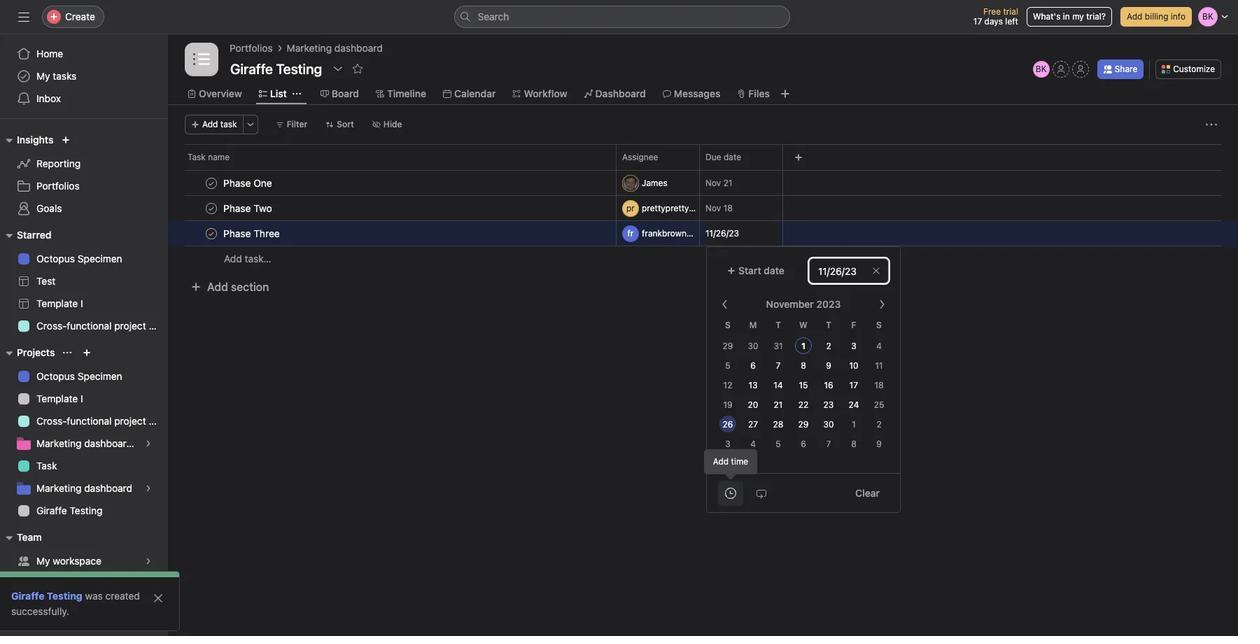 Task type: describe. For each thing, give the bounding box(es) containing it.
create button
[[42, 6, 104, 28]]

add task… button
[[224, 251, 272, 267]]

insights element
[[0, 127, 168, 223]]

date for start date
[[764, 265, 785, 277]]

1 horizontal spatial 1
[[853, 420, 856, 430]]

my workspace link
[[8, 551, 160, 573]]

insights button
[[0, 132, 53, 148]]

none text field inside fr row
[[706, 221, 780, 246]]

0 horizontal spatial 7
[[776, 361, 781, 371]]

1 horizontal spatial 5
[[776, 439, 781, 450]]

add task… row
[[168, 246, 1239, 272]]

overview
[[199, 88, 242, 99]]

specimen for template i
[[78, 371, 122, 382]]

specimen for test
[[78, 253, 122, 265]]

22
[[799, 400, 809, 410]]

left
[[1006, 16, 1019, 27]]

27
[[749, 420, 759, 430]]

starred
[[17, 229, 51, 241]]

21 inside "row"
[[724, 178, 733, 188]]

1 horizontal spatial 8
[[852, 439, 857, 450]]

add time
[[714, 457, 749, 467]]

0 horizontal spatial 4
[[751, 439, 756, 450]]

11
[[876, 361, 884, 371]]

1 vertical spatial 3
[[726, 439, 731, 450]]

files link
[[738, 86, 770, 102]]

start date button
[[719, 258, 798, 284]]

dashboard inside projects element
[[84, 483, 132, 494]]

23
[[824, 400, 834, 410]]

my workspace
[[36, 555, 101, 567]]

1 vertical spatial 9
[[877, 439, 882, 450]]

due
[[706, 152, 722, 162]]

1 vertical spatial giraffe
[[11, 590, 44, 602]]

1 vertical spatial 21
[[774, 400, 783, 410]]

free
[[984, 6, 1002, 17]]

15
[[799, 380, 809, 391]]

completed image for ja
[[203, 175, 220, 192]]

25
[[875, 400, 885, 410]]

plan inside starred element
[[149, 320, 168, 332]]

0 horizontal spatial 5
[[726, 361, 731, 371]]

customize button
[[1157, 60, 1222, 79]]

phase three cell
[[168, 221, 617, 247]]

reporting link
[[8, 153, 160, 175]]

cross-functional project plan inside starred element
[[36, 320, 168, 332]]

add for add section
[[207, 281, 228, 293]]

0 horizontal spatial more actions image
[[246, 120, 255, 129]]

1 t from the left
[[776, 320, 782, 331]]

projects button
[[0, 345, 55, 361]]

fr button
[[623, 225, 697, 242]]

add task…
[[224, 253, 272, 265]]

marketing dashboard inside the marketing dashboard link
[[36, 483, 132, 494]]

add field image
[[795, 153, 803, 162]]

billing
[[1146, 11, 1169, 22]]

pr button
[[623, 200, 697, 217]]

inbox
[[36, 92, 61, 104]]

trial
[[1004, 6, 1019, 17]]

free trial 17 days left
[[974, 6, 1019, 27]]

0 horizontal spatial 1
[[802, 341, 806, 352]]

template inside starred element
[[36, 298, 78, 310]]

test link
[[8, 270, 160, 293]]

filter
[[287, 119, 308, 130]]

completed checkbox for fr
[[203, 225, 220, 242]]

trial?
[[1087, 11, 1107, 22]]

timeline
[[387, 88, 427, 99]]

0 vertical spatial giraffe testing link
[[8, 500, 160, 522]]

task for task
[[36, 460, 57, 472]]

1 horizontal spatial 29
[[799, 420, 809, 430]]

0 vertical spatial marketing dashboard
[[287, 42, 383, 54]]

assignee
[[623, 152, 659, 162]]

starred element
[[0, 223, 168, 340]]

search list box
[[454, 6, 790, 28]]

26
[[723, 420, 734, 430]]

board
[[332, 88, 359, 99]]

invite
[[39, 612, 65, 624]]

dashboard
[[596, 88, 646, 99]]

octopus specimen link for template i
[[8, 366, 160, 388]]

what's in my trial?
[[1034, 11, 1107, 22]]

marketing dashboards
[[36, 438, 137, 450]]

Phase Three text field
[[221, 227, 284, 241]]

fr row
[[168, 221, 1239, 247]]

1 vertical spatial 17
[[850, 380, 859, 391]]

completed checkbox for pr
[[203, 200, 220, 217]]

files
[[749, 88, 770, 99]]

Due date text field
[[810, 258, 889, 284]]

team button
[[0, 529, 42, 546]]

days
[[985, 16, 1004, 27]]

my for my workspace
[[36, 555, 50, 567]]

0 vertical spatial 9
[[827, 361, 832, 371]]

add task button
[[185, 115, 243, 134]]

testing inside projects element
[[70, 505, 103, 517]]

Phase Two text field
[[221, 201, 276, 215]]

1 vertical spatial 30
[[824, 420, 835, 430]]

1 horizontal spatial 3
[[852, 341, 857, 352]]

search
[[478, 11, 509, 22]]

1 horizontal spatial more actions image
[[1207, 119, 1218, 130]]

november 2023 button
[[758, 292, 864, 317]]

create
[[65, 11, 95, 22]]

date for due date
[[724, 152, 742, 162]]

was created successfully.
[[11, 590, 140, 618]]

12
[[724, 380, 733, 391]]

board link
[[321, 86, 359, 102]]

home
[[36, 48, 63, 60]]

teams element
[[0, 525, 168, 576]]

phase one cell
[[168, 170, 617, 196]]

filter button
[[269, 115, 314, 134]]

overview link
[[188, 86, 242, 102]]

marketing dashboard link inside projects element
[[8, 478, 160, 500]]

what's in my trial? button
[[1027, 7, 1113, 27]]

reporting
[[36, 158, 81, 169]]

close image
[[153, 593, 164, 604]]

2 t from the left
[[827, 320, 832, 331]]

hide sidebar image
[[18, 11, 29, 22]]

0 vertical spatial marketing
[[287, 42, 332, 54]]

1 horizontal spatial portfolios link
[[230, 41, 273, 56]]

1 horizontal spatial 7
[[827, 439, 832, 450]]

1 cross-functional project plan link from the top
[[8, 315, 168, 338]]

octopus specimen link for test
[[8, 248, 160, 270]]

start date
[[739, 265, 785, 277]]

add for add task
[[202, 119, 218, 130]]

sort button
[[320, 115, 361, 134]]

marketing for the marketing dashboard link in projects element
[[36, 483, 82, 494]]

search button
[[454, 6, 790, 28]]

cross-functional project plan inside projects element
[[36, 415, 168, 427]]

task
[[221, 119, 237, 130]]

dashboard link
[[585, 86, 646, 102]]

tab actions image
[[293, 90, 301, 98]]

17 inside free trial 17 days left
[[974, 16, 983, 27]]

list
[[270, 88, 287, 99]]

template inside projects element
[[36, 393, 78, 405]]

list link
[[259, 86, 287, 102]]

1 horizontal spatial 4
[[877, 341, 882, 352]]

template i link inside projects element
[[8, 388, 160, 410]]

goals link
[[8, 198, 160, 220]]

workflow
[[524, 88, 568, 99]]

0 vertical spatial 2
[[827, 341, 832, 352]]

inbox link
[[8, 88, 160, 110]]

0 vertical spatial 29
[[723, 341, 734, 352]]

workspace
[[53, 555, 101, 567]]

goals
[[36, 202, 62, 214]]

1 horizontal spatial marketing dashboard link
[[287, 41, 383, 56]]

add tab image
[[780, 88, 791, 99]]

1 vertical spatial 6
[[801, 439, 807, 450]]

template i link inside starred element
[[8, 293, 160, 315]]

16
[[825, 380, 834, 391]]

my tasks link
[[8, 65, 160, 88]]

bk button
[[1034, 61, 1050, 78]]

0 vertical spatial 8
[[801, 361, 807, 371]]



Task type: vqa. For each thing, say whether or not it's contained in the screenshot.
1st Task name text box from the bottom of the 'Header Recently assigned' TREE GRID
no



Task type: locate. For each thing, give the bounding box(es) containing it.
giraffe up successfully.
[[11, 590, 44, 602]]

completed image up completed icon
[[203, 175, 220, 192]]

1 completed image from the top
[[203, 175, 220, 192]]

functional
[[67, 320, 112, 332], [67, 415, 112, 427]]

8
[[801, 361, 807, 371], [852, 439, 857, 450]]

in
[[1064, 11, 1071, 22]]

1 vertical spatial template i link
[[8, 388, 160, 410]]

2023
[[817, 298, 841, 310]]

cross- inside projects element
[[36, 415, 67, 427]]

clear button
[[847, 481, 889, 506]]

0 vertical spatial 3
[[852, 341, 857, 352]]

created
[[105, 590, 140, 602]]

marketing down task link
[[36, 483, 82, 494]]

marketing dashboard link up show options image
[[287, 41, 383, 56]]

0 horizontal spatial marketing dashboard link
[[8, 478, 160, 500]]

1 vertical spatial completed checkbox
[[203, 225, 220, 242]]

nov for nov 18
[[706, 203, 722, 214]]

template i link
[[8, 293, 160, 315], [8, 388, 160, 410]]

starred button
[[0, 227, 51, 244]]

1 vertical spatial 29
[[799, 420, 809, 430]]

1 vertical spatial marketing
[[36, 438, 82, 450]]

1 horizontal spatial s
[[877, 320, 882, 331]]

cross- inside starred element
[[36, 320, 67, 332]]

octopus specimen up test link
[[36, 253, 122, 265]]

0 vertical spatial portfolios
[[230, 42, 273, 54]]

1 down 24
[[853, 420, 856, 430]]

Phase One text field
[[221, 176, 276, 190]]

3 up add time
[[726, 439, 731, 450]]

marketing
[[287, 42, 332, 54], [36, 438, 82, 450], [36, 483, 82, 494]]

portfolios link down "reporting"
[[8, 175, 160, 198]]

successfully.
[[11, 606, 69, 618]]

1 vertical spatial testing
[[47, 590, 82, 602]]

1 vertical spatial completed image
[[203, 225, 220, 242]]

my inside global element
[[36, 70, 50, 82]]

1 my from the top
[[36, 70, 50, 82]]

1 vertical spatial cross-
[[36, 415, 67, 427]]

specimen
[[78, 253, 122, 265], [78, 371, 122, 382]]

1 horizontal spatial marketing dashboard
[[287, 42, 383, 54]]

add section
[[207, 281, 269, 293]]

w
[[800, 320, 808, 331]]

completed image down completed icon
[[203, 225, 220, 242]]

testing up teams element
[[70, 505, 103, 517]]

1 project from the top
[[114, 320, 146, 332]]

add for add billing info
[[1128, 11, 1143, 22]]

1 vertical spatial 18
[[875, 380, 884, 391]]

1 horizontal spatial 17
[[974, 16, 983, 27]]

i inside projects element
[[81, 393, 83, 405]]

0 horizontal spatial 18
[[724, 203, 733, 214]]

header untitled section tree grid
[[168, 170, 1239, 272]]

name
[[208, 152, 230, 162]]

1 horizontal spatial 9
[[877, 439, 882, 450]]

1 octopus specimen from the top
[[36, 253, 122, 265]]

8 up 15
[[801, 361, 807, 371]]

november
[[767, 298, 814, 310]]

my
[[36, 70, 50, 82], [36, 555, 50, 567]]

0 horizontal spatial 29
[[723, 341, 734, 352]]

my inside teams element
[[36, 555, 50, 567]]

30 down 23
[[824, 420, 835, 430]]

0 horizontal spatial portfolios link
[[8, 175, 160, 198]]

invite button
[[13, 606, 74, 631]]

cross- up projects
[[36, 320, 67, 332]]

giraffe testing up successfully.
[[11, 590, 82, 602]]

2 specimen from the top
[[78, 371, 122, 382]]

task link
[[8, 455, 160, 478]]

add left billing
[[1128, 11, 1143, 22]]

0 vertical spatial giraffe
[[36, 505, 67, 517]]

clear
[[856, 487, 880, 499]]

specimen inside starred element
[[78, 253, 122, 265]]

28
[[774, 420, 784, 430]]

new project or portfolio image
[[83, 349, 91, 357]]

add left section
[[207, 281, 228, 293]]

marketing dashboard link
[[287, 41, 383, 56], [8, 478, 160, 500]]

phase two cell
[[168, 195, 617, 221]]

5 up 12
[[726, 361, 731, 371]]

f
[[852, 320, 857, 331]]

add time image
[[726, 488, 737, 499]]

2 octopus specimen from the top
[[36, 371, 122, 382]]

0 horizontal spatial task
[[36, 460, 57, 472]]

clear due date image
[[873, 267, 881, 275]]

1 horizontal spatial 18
[[875, 380, 884, 391]]

0 vertical spatial template i link
[[8, 293, 160, 315]]

giraffe testing
[[36, 505, 103, 517], [11, 590, 82, 602]]

7 down "31"
[[776, 361, 781, 371]]

due date
[[706, 152, 742, 162]]

0 vertical spatial 21
[[724, 178, 733, 188]]

nov 21
[[706, 178, 733, 188]]

giraffe testing link up successfully.
[[11, 590, 82, 602]]

giraffe testing up teams element
[[36, 505, 103, 517]]

0 vertical spatial giraffe testing
[[36, 505, 103, 517]]

None text field
[[227, 56, 326, 81]]

octopus specimen link
[[8, 248, 160, 270], [8, 366, 160, 388]]

1 vertical spatial octopus
[[36, 371, 75, 382]]

0 vertical spatial 4
[[877, 341, 882, 352]]

0 horizontal spatial date
[[724, 152, 742, 162]]

customize
[[1174, 64, 1216, 74]]

octopus inside starred element
[[36, 253, 75, 265]]

1 completed checkbox from the top
[[203, 200, 220, 217]]

completed image for fr
[[203, 225, 220, 242]]

nov down nov 21
[[706, 203, 722, 214]]

0 vertical spatial 18
[[724, 203, 733, 214]]

task left name
[[188, 152, 206, 162]]

0 vertical spatial 17
[[974, 16, 983, 27]]

functional inside starred element
[[67, 320, 112, 332]]

3 up 10 at the right bottom of page
[[852, 341, 857, 352]]

add
[[1128, 11, 1143, 22], [202, 119, 218, 130], [224, 253, 242, 265], [207, 281, 228, 293], [714, 457, 729, 467]]

0 horizontal spatial 21
[[724, 178, 733, 188]]

dashboard down task link
[[84, 483, 132, 494]]

t
[[776, 320, 782, 331], [827, 320, 832, 331]]

task…
[[245, 253, 272, 265]]

6 up the 13 at the right of page
[[751, 361, 756, 371]]

ja
[[626, 178, 636, 188]]

1 vertical spatial portfolios
[[36, 180, 80, 192]]

template i inside starred element
[[36, 298, 83, 310]]

30 down m
[[748, 341, 759, 352]]

marketing dashboard up show options image
[[287, 42, 383, 54]]

1 cross- from the top
[[36, 320, 67, 332]]

1 octopus specimen link from the top
[[8, 248, 160, 270]]

project up see details, marketing dashboards image
[[114, 415, 146, 427]]

1 vertical spatial i
[[81, 393, 83, 405]]

insights
[[17, 134, 53, 146]]

2 octopus specimen link from the top
[[8, 366, 160, 388]]

my left the tasks at the left top
[[36, 70, 50, 82]]

add billing info
[[1128, 11, 1186, 22]]

2 cross-functional project plan from the top
[[36, 415, 168, 427]]

2 s from the left
[[877, 320, 882, 331]]

add for add task…
[[224, 253, 242, 265]]

dashboards
[[84, 438, 137, 450]]

0 vertical spatial completed checkbox
[[203, 200, 220, 217]]

2 cross- from the top
[[36, 415, 67, 427]]

6 down 22
[[801, 439, 807, 450]]

i down test link
[[81, 298, 83, 310]]

portfolios inside insights element
[[36, 180, 80, 192]]

functional for 2nd cross-functional project plan link
[[67, 415, 112, 427]]

add task
[[202, 119, 237, 130]]

2 template from the top
[[36, 393, 78, 405]]

18
[[724, 203, 733, 214], [875, 380, 884, 391]]

pr
[[627, 203, 635, 213]]

nov 18
[[706, 203, 733, 214]]

completed image inside phase three 'cell'
[[203, 225, 220, 242]]

functional for first cross-functional project plan link from the top
[[67, 320, 112, 332]]

1 vertical spatial task
[[36, 460, 57, 472]]

giraffe testing link up teams element
[[8, 500, 160, 522]]

1 horizontal spatial 21
[[774, 400, 783, 410]]

octopus for starred
[[36, 253, 75, 265]]

0 horizontal spatial 6
[[751, 361, 756, 371]]

octopus specimen link down new project or portfolio image
[[8, 366, 160, 388]]

functional up the marketing dashboards
[[67, 415, 112, 427]]

0 vertical spatial 30
[[748, 341, 759, 352]]

1 template i from the top
[[36, 298, 83, 310]]

functional up new project or portfolio image
[[67, 320, 112, 332]]

completed image inside phase one cell
[[203, 175, 220, 192]]

octopus specimen inside projects element
[[36, 371, 122, 382]]

marketing up task link
[[36, 438, 82, 450]]

0 vertical spatial 5
[[726, 361, 731, 371]]

m
[[750, 320, 757, 331]]

1 vertical spatial date
[[764, 265, 785, 277]]

template
[[36, 298, 78, 310], [36, 393, 78, 405]]

1 vertical spatial dashboard
[[84, 483, 132, 494]]

messages
[[674, 88, 721, 99]]

t up "31"
[[776, 320, 782, 331]]

add inside tooltip
[[714, 457, 729, 467]]

0 horizontal spatial 8
[[801, 361, 807, 371]]

see details, marketing dashboard image
[[144, 485, 153, 493]]

portfolios link up list link
[[230, 41, 273, 56]]

previous month image
[[720, 299, 731, 310]]

4 up 11
[[877, 341, 882, 352]]

s down next month icon
[[877, 320, 882, 331]]

add section button
[[185, 275, 275, 300]]

10
[[850, 361, 859, 371]]

8 down 24
[[852, 439, 857, 450]]

2 down 25 in the right of the page
[[877, 420, 882, 430]]

0 vertical spatial 6
[[751, 361, 756, 371]]

more actions image right task
[[246, 120, 255, 129]]

0 horizontal spatial t
[[776, 320, 782, 331]]

specimen inside projects element
[[78, 371, 122, 382]]

1 vertical spatial 1
[[853, 420, 856, 430]]

task inside projects element
[[36, 460, 57, 472]]

2 plan from the top
[[149, 415, 168, 427]]

1 horizontal spatial dashboard
[[335, 42, 383, 54]]

projects element
[[0, 340, 168, 525]]

21
[[724, 178, 733, 188], [774, 400, 783, 410]]

cross-functional project plan up dashboards
[[36, 415, 168, 427]]

0 vertical spatial project
[[114, 320, 146, 332]]

1 vertical spatial marketing dashboard
[[36, 483, 132, 494]]

1 vertical spatial my
[[36, 555, 50, 567]]

0 vertical spatial octopus specimen link
[[8, 248, 160, 270]]

completed image
[[203, 200, 220, 217]]

0 vertical spatial cross-functional project plan link
[[8, 315, 168, 338]]

20
[[748, 400, 759, 410]]

show options image
[[333, 63, 344, 74]]

workflow link
[[513, 86, 568, 102]]

my
[[1073, 11, 1085, 22]]

new image
[[62, 136, 70, 144]]

row containing ja
[[168, 170, 1239, 196]]

my tasks
[[36, 70, 77, 82]]

octopus up test
[[36, 253, 75, 265]]

5
[[726, 361, 731, 371], [776, 439, 781, 450]]

team
[[17, 532, 42, 543]]

tasks
[[53, 70, 77, 82]]

s down previous month icon
[[726, 320, 731, 331]]

list image
[[193, 51, 210, 68]]

share
[[1115, 64, 1138, 74]]

1 vertical spatial 5
[[776, 439, 781, 450]]

6
[[751, 361, 756, 371], [801, 439, 807, 450]]

2 vertical spatial marketing
[[36, 483, 82, 494]]

my down team
[[36, 555, 50, 567]]

date inside button
[[764, 265, 785, 277]]

0 vertical spatial octopus specimen
[[36, 253, 122, 265]]

1 vertical spatial cross-functional project plan link
[[8, 410, 168, 433]]

projects
[[17, 347, 55, 359]]

task inside "row"
[[188, 152, 206, 162]]

1 cross-functional project plan from the top
[[36, 320, 168, 332]]

template i
[[36, 298, 83, 310], [36, 393, 83, 405]]

testing up invite
[[47, 590, 82, 602]]

plan inside projects element
[[149, 415, 168, 427]]

fr
[[628, 228, 634, 238]]

marketing dashboard down task link
[[36, 483, 132, 494]]

1 vertical spatial giraffe testing
[[11, 590, 82, 602]]

1 vertical spatial portfolios link
[[8, 175, 160, 198]]

start
[[739, 265, 762, 277]]

17 down 10 at the right bottom of page
[[850, 380, 859, 391]]

giraffe
[[36, 505, 67, 517], [11, 590, 44, 602]]

18 inside "row"
[[724, 203, 733, 214]]

add left task…
[[224, 253, 242, 265]]

2 nov from the top
[[706, 203, 722, 214]]

17 left the days
[[974, 16, 983, 27]]

octopus down show options, current sort, top icon
[[36, 371, 75, 382]]

2 completed image from the top
[[203, 225, 220, 242]]

my for my tasks
[[36, 70, 50, 82]]

0 horizontal spatial 17
[[850, 380, 859, 391]]

add to starred image
[[352, 63, 364, 74]]

task down the marketing dashboards link
[[36, 460, 57, 472]]

octopus specimen for template i
[[36, 371, 122, 382]]

template i link up the marketing dashboards
[[8, 388, 160, 410]]

3
[[852, 341, 857, 352], [726, 439, 731, 450]]

1 octopus from the top
[[36, 253, 75, 265]]

1 vertical spatial 4
[[751, 439, 756, 450]]

date right due
[[724, 152, 742, 162]]

dashboard up add to starred icon
[[335, 42, 383, 54]]

row
[[168, 144, 1239, 170], [185, 169, 1222, 171], [168, 170, 1239, 196], [168, 195, 1239, 221]]

template i link down test
[[8, 293, 160, 315]]

marketing dashboard link down the marketing dashboards link
[[8, 478, 160, 500]]

1 plan from the top
[[149, 320, 168, 332]]

see details, marketing dashboards image
[[144, 440, 153, 448]]

0 horizontal spatial s
[[726, 320, 731, 331]]

row containing pr
[[168, 195, 1239, 221]]

portfolios down "reporting"
[[36, 180, 80, 192]]

2 template i from the top
[[36, 393, 83, 405]]

see details, my workspace image
[[144, 558, 153, 566]]

more actions image
[[1207, 119, 1218, 130], [246, 120, 255, 129]]

0 horizontal spatial 30
[[748, 341, 759, 352]]

nov for nov 21
[[706, 178, 722, 188]]

1 functional from the top
[[67, 320, 112, 332]]

19
[[724, 400, 733, 410]]

specimen up test link
[[78, 253, 122, 265]]

octopus specimen link up test
[[8, 248, 160, 270]]

template down test
[[36, 298, 78, 310]]

nov up nov 18
[[706, 178, 722, 188]]

0 vertical spatial template
[[36, 298, 78, 310]]

0 vertical spatial 7
[[776, 361, 781, 371]]

0 horizontal spatial 2
[[827, 341, 832, 352]]

date inside "row"
[[724, 152, 742, 162]]

more actions image down customize
[[1207, 119, 1218, 130]]

sort
[[337, 119, 354, 130]]

octopus for projects
[[36, 371, 75, 382]]

2 my from the top
[[36, 555, 50, 567]]

Completed checkbox
[[203, 175, 220, 192]]

giraffe up team
[[36, 505, 67, 517]]

1 vertical spatial marketing dashboard link
[[8, 478, 160, 500]]

1 s from the left
[[726, 320, 731, 331]]

0 vertical spatial dashboard
[[335, 42, 383, 54]]

14
[[774, 380, 783, 391]]

octopus specimen down new project or portfolio image
[[36, 371, 122, 382]]

add inside button
[[224, 253, 242, 265]]

2 i from the top
[[81, 393, 83, 405]]

0 horizontal spatial 9
[[827, 361, 832, 371]]

1 template i link from the top
[[8, 293, 160, 315]]

1 vertical spatial 2
[[877, 420, 882, 430]]

29 up 12
[[723, 341, 734, 352]]

2 template i link from the top
[[8, 388, 160, 410]]

calendar
[[455, 88, 496, 99]]

add left task
[[202, 119, 218, 130]]

0 horizontal spatial portfolios
[[36, 180, 80, 192]]

7
[[776, 361, 781, 371], [827, 439, 832, 450]]

1 horizontal spatial t
[[827, 320, 832, 331]]

cross-functional project plan up new project or portfolio image
[[36, 320, 168, 332]]

calendar link
[[443, 86, 496, 102]]

29 down 22
[[799, 420, 809, 430]]

portfolios up list link
[[230, 42, 273, 54]]

add time tooltip
[[705, 450, 757, 478]]

specimen down new project or portfolio image
[[78, 371, 122, 382]]

24
[[849, 400, 860, 410]]

0 vertical spatial testing
[[70, 505, 103, 517]]

18 down 11
[[875, 380, 884, 391]]

cross-functional project plan link up new project or portfolio image
[[8, 315, 168, 338]]

None text field
[[706, 221, 780, 246]]

octopus inside projects element
[[36, 371, 75, 382]]

1 vertical spatial cross-functional project plan
[[36, 415, 168, 427]]

cross-functional project plan
[[36, 320, 168, 332], [36, 415, 168, 427]]

global element
[[0, 34, 168, 118]]

1 vertical spatial template
[[36, 393, 78, 405]]

marketing for the marketing dashboards link
[[36, 438, 82, 450]]

2 project from the top
[[114, 415, 146, 427]]

time
[[732, 457, 749, 467]]

giraffe inside projects element
[[36, 505, 67, 517]]

30
[[748, 341, 759, 352], [824, 420, 835, 430]]

set to repeat image
[[756, 488, 768, 499]]

marketing up tab actions image on the left
[[287, 42, 332, 54]]

next month image
[[877, 299, 888, 310]]

9 up 16
[[827, 361, 832, 371]]

add left time
[[714, 457, 729, 467]]

0 vertical spatial date
[[724, 152, 742, 162]]

task for task name
[[188, 152, 206, 162]]

1 vertical spatial 7
[[827, 439, 832, 450]]

1 down w
[[802, 341, 806, 352]]

template i down test
[[36, 298, 83, 310]]

2 functional from the top
[[67, 415, 112, 427]]

template i down show options, current sort, top icon
[[36, 393, 83, 405]]

i up the marketing dashboards
[[81, 393, 83, 405]]

functional inside projects element
[[67, 415, 112, 427]]

add for add time
[[714, 457, 729, 467]]

octopus specimen for test
[[36, 253, 122, 265]]

0 vertical spatial specimen
[[78, 253, 122, 265]]

giraffe testing inside projects element
[[36, 505, 103, 517]]

completed checkbox down completed checkbox
[[203, 200, 220, 217]]

0 vertical spatial portfolios link
[[230, 41, 273, 56]]

completed checkbox inside the phase two cell
[[203, 200, 220, 217]]

completed image
[[203, 175, 220, 192], [203, 225, 220, 242]]

1 horizontal spatial portfolios
[[230, 42, 273, 54]]

project down test link
[[114, 320, 146, 332]]

show options, current sort, top image
[[63, 349, 72, 357]]

1 i from the top
[[81, 298, 83, 310]]

cross-
[[36, 320, 67, 332], [36, 415, 67, 427]]

cross-functional project plan link up the marketing dashboards
[[8, 410, 168, 433]]

1 vertical spatial octopus specimen
[[36, 371, 122, 382]]

project inside starred element
[[114, 320, 146, 332]]

2 completed checkbox from the top
[[203, 225, 220, 242]]

octopus specimen inside starred element
[[36, 253, 122, 265]]

9 down 25 in the right of the page
[[877, 439, 882, 450]]

1 nov from the top
[[706, 178, 722, 188]]

1 specimen from the top
[[78, 253, 122, 265]]

date right start
[[764, 265, 785, 277]]

row containing task name
[[168, 144, 1239, 170]]

add billing info button
[[1121, 7, 1193, 27]]

octopus
[[36, 253, 75, 265], [36, 371, 75, 382]]

1 vertical spatial octopus specimen link
[[8, 366, 160, 388]]

18 down nov 21
[[724, 203, 733, 214]]

template down show options, current sort, top icon
[[36, 393, 78, 405]]

21 down the due date
[[724, 178, 733, 188]]

Completed checkbox
[[203, 200, 220, 217], [203, 225, 220, 242]]

i inside starred element
[[81, 298, 83, 310]]

2 octopus from the top
[[36, 371, 75, 382]]

4 down the 27
[[751, 439, 756, 450]]

cross- up the marketing dashboards link
[[36, 415, 67, 427]]

0 vertical spatial my
[[36, 70, 50, 82]]

template i inside projects element
[[36, 393, 83, 405]]

hide button
[[366, 115, 409, 134]]

7 down 23
[[827, 439, 832, 450]]

completed checkbox down completed icon
[[203, 225, 220, 242]]

marketing dashboard
[[287, 42, 383, 54], [36, 483, 132, 494]]

timeline link
[[376, 86, 427, 102]]

1 vertical spatial giraffe testing link
[[11, 590, 82, 602]]

2 up 16
[[827, 341, 832, 352]]

2 cross-functional project plan link from the top
[[8, 410, 168, 433]]

5 down 28
[[776, 439, 781, 450]]

completed checkbox inside phase three 'cell'
[[203, 225, 220, 242]]

t down 2023
[[827, 320, 832, 331]]

task name
[[188, 152, 230, 162]]

1 template from the top
[[36, 298, 78, 310]]

21 up 28
[[774, 400, 783, 410]]



